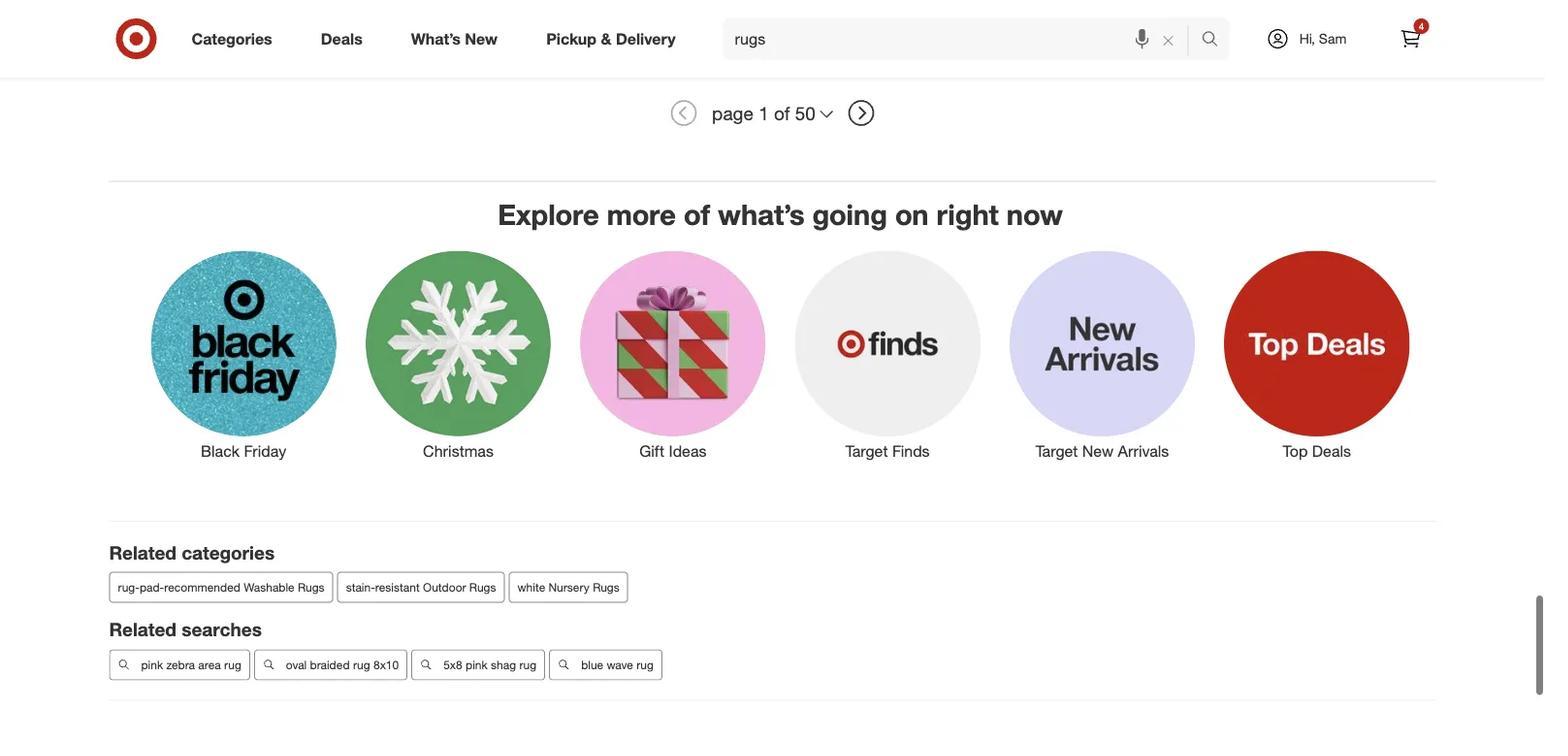 Task type: vqa. For each thing, say whether or not it's contained in the screenshot.
page
yes



Task type: locate. For each thing, give the bounding box(es) containing it.
pink zebra area rug link
[[109, 649, 250, 680]]

nursery
[[549, 580, 590, 595]]

related down pad-
[[109, 619, 177, 641]]

0 horizontal spatial new
[[465, 29, 498, 48]]

deals
[[321, 29, 363, 48], [1313, 442, 1352, 461]]

cart for third add to cart button
[[1178, 25, 1201, 40]]

1 related from the top
[[109, 541, 177, 564]]

rug right shag at the bottom of the page
[[520, 658, 537, 672]]

explore more of what's going on right now
[[498, 197, 1063, 232]]

deals right top on the right of page
[[1313, 442, 1352, 461]]

2 horizontal spatial add to cart button
[[1130, 17, 1209, 48]]

rugs right outdoor
[[470, 580, 496, 595]]

0 horizontal spatial add
[[125, 25, 147, 40]]

add to cart for first add to cart button from the left
[[125, 25, 188, 40]]

pickup
[[546, 29, 597, 48]]

deals left the 'what's' at left top
[[321, 29, 363, 48]]

2 cart from the left
[[503, 25, 525, 40]]

2 related from the top
[[109, 619, 177, 641]]

rug right area
[[224, 658, 241, 672]]

categories link
[[175, 17, 297, 60]]

related for related categories
[[109, 541, 177, 564]]

pink right 5x8 at the left bottom of the page
[[466, 658, 488, 672]]

0 horizontal spatial add to cart button
[[116, 17, 196, 48]]

target for target finds
[[846, 442, 888, 461]]

1 add from the left
[[125, 25, 147, 40]]

what's new
[[411, 29, 498, 48]]

What can we help you find? suggestions appear below search field
[[723, 17, 1207, 60]]

1 horizontal spatial cart
[[503, 25, 525, 40]]

to left search
[[1164, 25, 1175, 40]]

0 horizontal spatial target
[[846, 442, 888, 461]]

add right the 'what's' at left top
[[463, 25, 485, 40]]

1 pink from the left
[[141, 658, 163, 672]]

what's new link
[[395, 17, 522, 60]]

gift ideas
[[640, 442, 707, 461]]

pink
[[141, 658, 163, 672], [466, 658, 488, 672]]

2 add to cart from the left
[[463, 25, 525, 40]]

1 horizontal spatial new
[[1083, 442, 1114, 461]]

1 vertical spatial of
[[684, 197, 711, 232]]

page 1 of 50
[[712, 102, 816, 124]]

to left categories
[[150, 25, 162, 40]]

1 horizontal spatial add
[[463, 25, 485, 40]]

rugs
[[298, 580, 325, 595], [470, 580, 496, 595], [593, 580, 620, 595]]

add for first add to cart button from the left
[[125, 25, 147, 40]]

0 horizontal spatial cart
[[165, 25, 188, 40]]

4 rug from the left
[[637, 658, 654, 672]]

2 add from the left
[[463, 25, 485, 40]]

on
[[896, 197, 929, 232]]

black friday link
[[136, 247, 351, 463]]

black
[[201, 442, 240, 461]]

area
[[198, 658, 221, 672]]

3 add to cart from the left
[[1138, 25, 1201, 40]]

pink left zebra
[[141, 658, 163, 672]]

top deals link
[[1210, 247, 1425, 463]]

new right the 'what's' at left top
[[465, 29, 498, 48]]

pickup & delivery link
[[530, 17, 700, 60]]

recommended
[[164, 580, 241, 595]]

related
[[109, 541, 177, 564], [109, 619, 177, 641]]

add
[[125, 25, 147, 40], [463, 25, 485, 40], [1138, 25, 1160, 40]]

add left categories
[[125, 25, 147, 40]]

of
[[774, 102, 790, 124], [684, 197, 711, 232]]

1 add to cart button from the left
[[116, 17, 196, 48]]

of right the '1'
[[774, 102, 790, 124]]

2 pink from the left
[[466, 658, 488, 672]]

1 add to cart from the left
[[125, 25, 188, 40]]

page
[[712, 102, 754, 124]]

target
[[846, 442, 888, 461], [1036, 442, 1078, 461]]

pickup & delivery
[[546, 29, 676, 48]]

rugs right washable
[[298, 580, 325, 595]]

cart
[[165, 25, 188, 40], [503, 25, 525, 40], [1178, 25, 1201, 40]]

0 horizontal spatial rugs
[[298, 580, 325, 595]]

3 add to cart button from the left
[[1130, 17, 1209, 48]]

target left the finds at bottom
[[846, 442, 888, 461]]

pink zebra area rug
[[141, 658, 241, 672]]

add left search
[[1138, 25, 1160, 40]]

search
[[1193, 31, 1240, 50]]

1 horizontal spatial deals
[[1313, 442, 1352, 461]]

rug inside "link"
[[520, 658, 537, 672]]

what's
[[411, 29, 461, 48]]

0 vertical spatial new
[[465, 29, 498, 48]]

searches
[[182, 619, 262, 641]]

rugs inside stain-resistant outdoor rugs "link"
[[470, 580, 496, 595]]

related up pad-
[[109, 541, 177, 564]]

0 horizontal spatial deals
[[321, 29, 363, 48]]

1 rugs from the left
[[298, 580, 325, 595]]

outdoor
[[423, 580, 466, 595]]

50
[[795, 102, 816, 124]]

delivery
[[616, 29, 676, 48]]

2 target from the left
[[1036, 442, 1078, 461]]

rug
[[224, 658, 241, 672], [353, 658, 370, 672], [520, 658, 537, 672], [637, 658, 654, 672]]

0 vertical spatial of
[[774, 102, 790, 124]]

2 horizontal spatial add to cart
[[1138, 25, 1201, 40]]

rugs inside rug-pad-recommended washable rugs link
[[298, 580, 325, 595]]

of for more
[[684, 197, 711, 232]]

of right more at the left of the page
[[684, 197, 711, 232]]

rug left 8x10
[[353, 658, 370, 672]]

add to cart
[[125, 25, 188, 40], [463, 25, 525, 40], [1138, 25, 1201, 40]]

oval braided rug 8x10
[[286, 658, 399, 672]]

top
[[1283, 442, 1308, 461]]

1 cart from the left
[[165, 25, 188, 40]]

target new arrivals link
[[995, 247, 1210, 463]]

explore
[[498, 197, 599, 232]]

rugs right nursery
[[593, 580, 620, 595]]

rug inside 'link'
[[637, 658, 654, 672]]

2 rugs from the left
[[470, 580, 496, 595]]

1 horizontal spatial target
[[1036, 442, 1078, 461]]

1 horizontal spatial add to cart button
[[454, 17, 534, 48]]

0 horizontal spatial to
[[150, 25, 162, 40]]

1 horizontal spatial add to cart
[[463, 25, 525, 40]]

1 horizontal spatial of
[[774, 102, 790, 124]]

3 rug from the left
[[520, 658, 537, 672]]

right
[[937, 197, 999, 232]]

1 target from the left
[[846, 442, 888, 461]]

target new arrivals
[[1036, 442, 1170, 461]]

white nursery rugs
[[518, 580, 620, 595]]

rug right wave
[[637, 658, 654, 672]]

1 vertical spatial new
[[1083, 442, 1114, 461]]

0 horizontal spatial add to cart
[[125, 25, 188, 40]]

0 horizontal spatial pink
[[141, 658, 163, 672]]

to right the 'what's' at left top
[[488, 25, 499, 40]]

new left arrivals
[[1083, 442, 1114, 461]]

rugs inside "white nursery rugs" link
[[593, 580, 620, 595]]

1 horizontal spatial pink
[[466, 658, 488, 672]]

to
[[150, 25, 162, 40], [488, 25, 499, 40], [1164, 25, 1175, 40]]

white
[[518, 580, 546, 595]]

rug-
[[118, 580, 140, 595]]

1 horizontal spatial to
[[488, 25, 499, 40]]

3 rugs from the left
[[593, 580, 620, 595]]

3 add from the left
[[1138, 25, 1160, 40]]

related searches
[[109, 619, 262, 641]]

target left arrivals
[[1036, 442, 1078, 461]]

1 horizontal spatial rugs
[[470, 580, 496, 595]]

cart for second add to cart button from the left
[[503, 25, 525, 40]]

hi,
[[1300, 30, 1316, 47]]

2 horizontal spatial to
[[1164, 25, 1175, 40]]

2 horizontal spatial cart
[[1178, 25, 1201, 40]]

black friday
[[201, 442, 287, 461]]

christmas link
[[351, 247, 566, 463]]

oval braided rug 8x10 link
[[254, 649, 408, 680]]

of for 1
[[774, 102, 790, 124]]

2 horizontal spatial add
[[1138, 25, 1160, 40]]

add to cart button
[[116, 17, 196, 48], [454, 17, 534, 48], [1130, 17, 1209, 48]]

of inside dropdown button
[[774, 102, 790, 124]]

search button
[[1193, 17, 1240, 64]]

4 link
[[1390, 17, 1433, 60]]

deals link
[[304, 17, 387, 60]]

new
[[465, 29, 498, 48], [1083, 442, 1114, 461]]

gift
[[640, 442, 665, 461]]

3 cart from the left
[[1178, 25, 1201, 40]]

0 vertical spatial related
[[109, 541, 177, 564]]

5x8 pink shag rug link
[[412, 649, 545, 680]]

0 horizontal spatial of
[[684, 197, 711, 232]]

1 vertical spatial related
[[109, 619, 177, 641]]

2 horizontal spatial rugs
[[593, 580, 620, 595]]



Task type: describe. For each thing, give the bounding box(es) containing it.
arrivals
[[1118, 442, 1170, 461]]

christmas
[[423, 442, 494, 461]]

target finds link
[[781, 247, 995, 463]]

rug-pad-recommended washable rugs link
[[109, 572, 333, 603]]

finds
[[893, 442, 930, 461]]

1
[[759, 102, 769, 124]]

blue
[[581, 658, 604, 672]]

rug-pad-recommended washable rugs
[[118, 580, 325, 595]]

add for second add to cart button from the left
[[463, 25, 485, 40]]

stain-resistant outdoor rugs
[[346, 580, 496, 595]]

3 to from the left
[[1164, 25, 1175, 40]]

pad-
[[140, 580, 164, 595]]

wave
[[607, 658, 634, 672]]

pink inside "link"
[[466, 658, 488, 672]]

blue wave rug link
[[549, 649, 663, 680]]

blue wave rug
[[581, 658, 654, 672]]

gift ideas link
[[566, 247, 781, 463]]

cart for first add to cart button from the left
[[165, 25, 188, 40]]

new for target
[[1083, 442, 1114, 461]]

top deals
[[1283, 442, 1352, 461]]

shag
[[491, 658, 516, 672]]

add to cart for second add to cart button from the left
[[463, 25, 525, 40]]

add for third add to cart button
[[1138, 25, 1160, 40]]

2 rug from the left
[[353, 658, 370, 672]]

new for what's
[[465, 29, 498, 48]]

categories
[[182, 541, 275, 564]]

braided
[[310, 658, 350, 672]]

related for related searches
[[109, 619, 177, 641]]

now
[[1007, 197, 1063, 232]]

5x8
[[444, 658, 463, 672]]

sam
[[1320, 30, 1347, 47]]

categories
[[192, 29, 272, 48]]

&
[[601, 29, 612, 48]]

more
[[607, 197, 676, 232]]

add to cart for third add to cart button
[[1138, 25, 1201, 40]]

1 vertical spatial deals
[[1313, 442, 1352, 461]]

0 vertical spatial deals
[[321, 29, 363, 48]]

washable
[[244, 580, 295, 595]]

zebra
[[166, 658, 195, 672]]

1 to from the left
[[150, 25, 162, 40]]

going
[[813, 197, 888, 232]]

ideas
[[669, 442, 707, 461]]

oval
[[286, 658, 307, 672]]

target for target new arrivals
[[1036, 442, 1078, 461]]

target finds
[[846, 442, 930, 461]]

related categories
[[109, 541, 275, 564]]

2 add to cart button from the left
[[454, 17, 534, 48]]

8x10
[[374, 658, 399, 672]]

page 1 of 50 button
[[704, 92, 842, 134]]

hi, sam
[[1300, 30, 1347, 47]]

4
[[1419, 20, 1425, 32]]

stain-resistant outdoor rugs link
[[337, 572, 505, 603]]

white nursery rugs link
[[509, 572, 629, 603]]

friday
[[244, 442, 287, 461]]

1 rug from the left
[[224, 658, 241, 672]]

what's
[[718, 197, 805, 232]]

2 to from the left
[[488, 25, 499, 40]]

5x8 pink shag rug
[[444, 658, 537, 672]]

resistant
[[375, 580, 420, 595]]

stain-
[[346, 580, 375, 595]]



